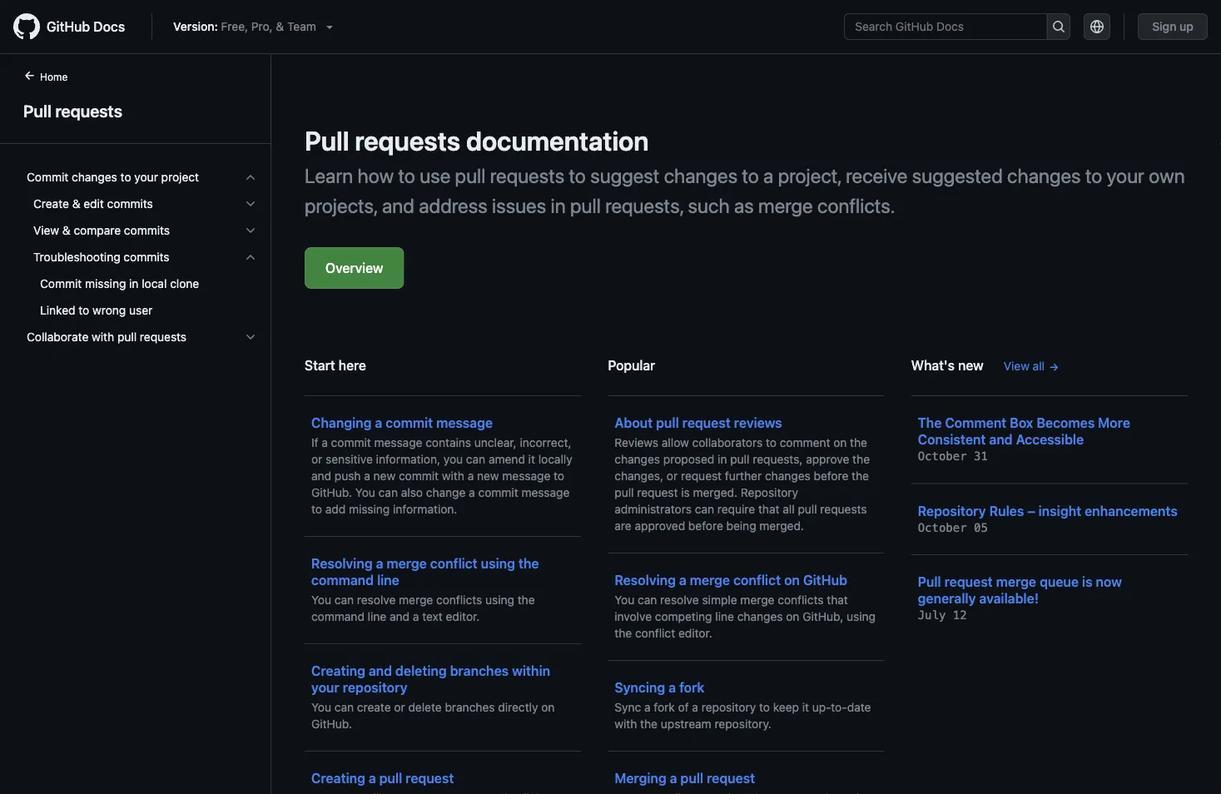 Task type: locate. For each thing, give the bounding box(es) containing it.
pull down create
[[379, 770, 402, 786]]

github left 'docs'
[[47, 19, 90, 35]]

branches right delete
[[445, 701, 495, 714]]

merging
[[615, 770, 667, 786]]

resolve
[[357, 593, 396, 607], [660, 593, 699, 607]]

october 31 element
[[918, 450, 988, 463]]

or inside creating and deleting branches within your repository you can create or delete branches directly on github.
[[394, 701, 405, 714]]

changes
[[664, 164, 738, 187], [1007, 164, 1081, 187], [72, 170, 117, 184], [615, 452, 660, 466], [765, 469, 811, 483], [737, 610, 783, 624]]

1 vertical spatial it
[[802, 701, 809, 714]]

pull right merging
[[681, 770, 704, 786]]

pull up allow
[[656, 415, 679, 431]]

1 horizontal spatial fork
[[679, 680, 705, 696]]

merge right simple
[[740, 593, 775, 607]]

1 sc 9kayk9 0 image from the top
[[244, 197, 257, 211]]

to left wrong
[[79, 303, 89, 317]]

documentation
[[466, 125, 649, 157]]

you inside resolving a merge conflict using the command line you can resolve merge conflicts using the command line and a text editor.
[[311, 593, 331, 607]]

search image
[[1052, 20, 1065, 33]]

pull inside "link"
[[23, 101, 51, 120]]

github. inside creating and deleting branches within your repository you can create or delete branches directly on github.
[[311, 717, 352, 731]]

0 vertical spatial in
[[551, 194, 566, 217]]

1 horizontal spatial repository
[[918, 503, 986, 519]]

0 vertical spatial all
[[1033, 359, 1045, 373]]

2 horizontal spatial your
[[1107, 164, 1145, 187]]

line inside resolving a merge conflict on github you can resolve simple merge conflicts that involve competing line changes on github, using the conflict editor.
[[715, 610, 734, 624]]

0 horizontal spatial repository
[[343, 680, 408, 696]]

conflicts inside resolving a merge conflict using the command line you can resolve merge conflicts using the command line and a text editor.
[[436, 593, 482, 607]]

2 resolve from the left
[[660, 593, 699, 607]]

generally
[[918, 591, 976, 606]]

to left add
[[311, 502, 322, 516]]

1 vertical spatial fork
[[654, 701, 675, 714]]

before down require
[[688, 519, 723, 533]]

conflict up 'text'
[[430, 556, 478, 572]]

2 conflicts from the left
[[778, 593, 824, 607]]

1 vertical spatial editor.
[[678, 626, 712, 640]]

the
[[918, 415, 942, 431]]

commit missing in local clone link
[[20, 271, 264, 297]]

pull requests documentation learn how to use pull requests to suggest changes to a project, receive suggested changes to your own projects, and address issues in pull requests, such as merge conflicts.
[[305, 125, 1185, 217]]

1 vertical spatial requests,
[[753, 452, 803, 466]]

2 horizontal spatial or
[[667, 469, 678, 483]]

it left the up-
[[802, 701, 809, 714]]

view for view all
[[1004, 359, 1030, 373]]

conflicts
[[436, 593, 482, 607], [778, 593, 824, 607]]

with down sync
[[615, 717, 637, 731]]

clone
[[170, 277, 199, 291]]

1 horizontal spatial new
[[477, 469, 499, 483]]

or inside about pull request reviews reviews allow collaborators to comment on the changes proposed in pull requests, approve the changes, or request further changes before the pull request is merged. repository administrators can require that all pull requests are approved before being merged.
[[667, 469, 678, 483]]

1 horizontal spatial github
[[803, 572, 848, 588]]

1 horizontal spatial in
[[551, 194, 566, 217]]

july 12 element
[[918, 609, 967, 622]]

0 vertical spatial commit
[[27, 170, 69, 184]]

2 creating from the top
[[311, 770, 365, 786]]

github. up the creating a pull request
[[311, 717, 352, 731]]

0 horizontal spatial fork
[[654, 701, 675, 714]]

you inside resolving a merge conflict on github you can resolve simple merge conflicts that involve competing line changes on github, using the conflict editor.
[[615, 593, 635, 607]]

commits down the view & compare commits dropdown button
[[124, 250, 169, 264]]

that right require
[[758, 502, 780, 516]]

0 vertical spatial fork
[[679, 680, 705, 696]]

0 horizontal spatial view
[[33, 224, 59, 237]]

sc 9kayk9 0 image inside troubleshooting commits dropdown button
[[244, 251, 257, 264]]

1 command from the top
[[311, 572, 374, 588]]

0 horizontal spatial or
[[311, 452, 322, 466]]

2 horizontal spatial conflict
[[734, 572, 781, 588]]

requests, down suggest
[[605, 194, 684, 217]]

pull requests element
[[0, 67, 271, 793]]

commit down the amend
[[478, 486, 518, 500]]

0 vertical spatial command
[[311, 572, 374, 588]]

0 vertical spatial missing
[[85, 277, 126, 291]]

0 vertical spatial creating
[[311, 663, 365, 679]]

troubleshooting commits element containing troubleshooting commits
[[13, 244, 271, 324]]

commit up information, on the bottom left of page
[[386, 415, 433, 431]]

requests up use
[[355, 125, 460, 157]]

issues
[[492, 194, 546, 217]]

pull request merge queue is now generally available! july 12
[[918, 574, 1122, 622]]

upstream
[[661, 717, 712, 731]]

is down proposed
[[681, 486, 690, 500]]

that
[[758, 502, 780, 516], [827, 593, 848, 607]]

to left keep
[[759, 701, 770, 714]]

resolving up involve
[[615, 572, 676, 588]]

1 vertical spatial view
[[1004, 359, 1030, 373]]

0 vertical spatial view
[[33, 224, 59, 237]]

2 sc 9kayk9 0 image from the top
[[244, 251, 257, 264]]

sc 9kayk9 0 image
[[244, 197, 257, 211], [244, 224, 257, 237], [244, 331, 257, 344]]

1 conflicts from the left
[[436, 593, 482, 607]]

merge up available!
[[996, 574, 1037, 590]]

2 troubleshooting commits element from the top
[[13, 271, 271, 324]]

sc 9kayk9 0 image inside create & edit commits dropdown button
[[244, 197, 257, 211]]

all up "box"
[[1033, 359, 1045, 373]]

requests, down comment
[[753, 452, 803, 466]]

github up github,
[[803, 572, 848, 588]]

that up github,
[[827, 593, 848, 607]]

is left now
[[1082, 574, 1093, 590]]

it inside changing a commit message if a commit message contains unclear, incorrect, or sensitive information, you can amend it locally and push a new commit with a new message to github. you can also change a commit message to add missing information.
[[528, 452, 535, 466]]

using
[[481, 556, 515, 572], [485, 593, 514, 607], [847, 610, 876, 624]]

unclear,
[[474, 436, 517, 450]]

requests down linked to wrong user link at left
[[140, 330, 187, 344]]

2 sc 9kayk9 0 image from the top
[[244, 224, 257, 237]]

3 sc 9kayk9 0 image from the top
[[244, 331, 257, 344]]

0 horizontal spatial with
[[92, 330, 114, 344]]

1 resolve from the left
[[357, 593, 396, 607]]

suggested
[[912, 164, 1003, 187]]

pull inside the 'merging a pull request' link
[[681, 770, 704, 786]]

to up as
[[742, 164, 759, 187]]

conflict inside resolving a merge conflict using the command line you can resolve merge conflicts using the command line and a text editor.
[[430, 556, 478, 572]]

merging a pull request link
[[615, 757, 878, 794]]

requests down home link
[[55, 101, 122, 120]]

creating up create
[[311, 663, 365, 679]]

sc 9kayk9 0 image for view & compare commits
[[244, 224, 257, 237]]

can
[[466, 452, 486, 466], [379, 486, 398, 500], [695, 502, 714, 516], [334, 593, 354, 607], [638, 593, 657, 607], [334, 701, 354, 714]]

commit inside 'troubleshooting commits' element
[[40, 277, 82, 291]]

None search field
[[844, 13, 1071, 40]]

0 vertical spatial is
[[681, 486, 690, 500]]

to down reviews
[[766, 436, 777, 450]]

you inside creating and deleting branches within your repository you can create or delete branches directly on github.
[[311, 701, 331, 714]]

view up "box"
[[1004, 359, 1030, 373]]

missing right add
[[349, 502, 390, 516]]

message down the amend
[[502, 469, 551, 483]]

2 vertical spatial pull
[[918, 574, 941, 590]]

1 horizontal spatial that
[[827, 593, 848, 607]]

and down the how at the top left of the page
[[382, 194, 415, 217]]

and left push
[[311, 469, 331, 483]]

repository.
[[715, 717, 772, 731]]

pull for documentation
[[305, 125, 349, 157]]

collaborate
[[27, 330, 89, 344]]

1 vertical spatial repository
[[918, 503, 986, 519]]

0 horizontal spatial conflict
[[430, 556, 478, 572]]

october inside the repository rules – insight enhancements october 05
[[918, 521, 967, 534]]

line left 'text'
[[368, 610, 387, 624]]

view inside dropdown button
[[33, 224, 59, 237]]

resolving
[[311, 556, 373, 572], [615, 572, 676, 588]]

or down proposed
[[667, 469, 678, 483]]

1 vertical spatial github
[[803, 572, 848, 588]]

2 vertical spatial with
[[615, 717, 637, 731]]

0 horizontal spatial that
[[758, 502, 780, 516]]

pull inside 'collaborate with pull requests' dropdown button
[[117, 330, 137, 344]]

0 vertical spatial repository
[[343, 680, 408, 696]]

05
[[974, 521, 988, 534]]

deleting
[[395, 663, 447, 679]]

1 vertical spatial or
[[667, 469, 678, 483]]

0 horizontal spatial all
[[783, 502, 795, 516]]

commits down commit changes to your project dropdown button
[[107, 197, 153, 211]]

repository up create
[[343, 680, 408, 696]]

creating down create
[[311, 770, 365, 786]]

1 vertical spatial with
[[442, 469, 464, 483]]

commit up create
[[27, 170, 69, 184]]

repository down further in the bottom of the page
[[741, 486, 798, 500]]

requests,
[[605, 194, 684, 217], [753, 452, 803, 466]]

1 horizontal spatial or
[[394, 701, 405, 714]]

to up create & edit commits dropdown button
[[120, 170, 131, 184]]

to down documentation
[[569, 164, 586, 187]]

branches left within on the bottom
[[450, 663, 509, 679]]

commit inside commit changes to your project dropdown button
[[27, 170, 69, 184]]

resolve inside resolving a merge conflict on github you can resolve simple merge conflicts that involve competing line changes on github, using the conflict editor.
[[660, 593, 699, 607]]

can inside resolving a merge conflict using the command line you can resolve merge conflicts using the command line and a text editor.
[[334, 593, 354, 607]]

your inside creating and deleting branches within your repository you can create or delete branches directly on github.
[[311, 680, 340, 696]]

0 horizontal spatial github
[[47, 19, 90, 35]]

1 vertical spatial creating
[[311, 770, 365, 786]]

you inside changing a commit message if a commit message contains unclear, incorrect, or sensitive information, you can amend it locally and push a new commit with a new message to github. you can also change a commit message to add missing information.
[[355, 486, 375, 500]]

2 vertical spatial using
[[847, 610, 876, 624]]

on inside creating and deleting branches within your repository you can create or delete branches directly on github.
[[541, 701, 555, 714]]

overview
[[326, 260, 383, 276]]

github.
[[311, 486, 352, 500], [311, 717, 352, 731]]

0 vertical spatial that
[[758, 502, 780, 516]]

resolving for command
[[311, 556, 373, 572]]

0 vertical spatial before
[[814, 469, 849, 483]]

a
[[763, 164, 774, 187], [375, 415, 382, 431], [322, 436, 328, 450], [364, 469, 370, 483], [468, 469, 474, 483], [469, 486, 475, 500], [376, 556, 383, 572], [679, 572, 687, 588], [413, 610, 419, 624], [669, 680, 676, 696], [644, 701, 651, 714], [692, 701, 698, 714], [369, 770, 376, 786], [670, 770, 677, 786]]

1 vertical spatial commits
[[124, 224, 170, 237]]

resolving inside resolving a merge conflict on github you can resolve simple merge conflicts that involve competing line changes on github, using the conflict editor.
[[615, 572, 676, 588]]

and up create
[[369, 663, 392, 679]]

triangle down image
[[323, 20, 336, 33]]

new down information, on the bottom left of page
[[373, 469, 396, 483]]

and
[[382, 194, 415, 217], [989, 432, 1013, 447], [311, 469, 331, 483], [390, 610, 410, 624], [369, 663, 392, 679]]

0 vertical spatial sc 9kayk9 0 image
[[244, 171, 257, 184]]

what's new
[[911, 358, 984, 373]]

0 horizontal spatial your
[[134, 170, 158, 184]]

command
[[311, 572, 374, 588], [311, 610, 365, 624]]

Search GitHub Docs search field
[[845, 14, 1047, 39]]

sc 9kayk9 0 image inside 'collaborate with pull requests' dropdown button
[[244, 331, 257, 344]]

1 october from the top
[[918, 450, 967, 463]]

to
[[398, 164, 415, 187], [569, 164, 586, 187], [742, 164, 759, 187], [1085, 164, 1102, 187], [120, 170, 131, 184], [79, 303, 89, 317], [766, 436, 777, 450], [554, 469, 564, 483], [311, 502, 322, 516], [759, 701, 770, 714]]

pull inside pull request merge queue is now generally available! july 12
[[918, 574, 941, 590]]

project
[[161, 170, 199, 184]]

1 vertical spatial is
[[1082, 574, 1093, 590]]

pull up learn
[[305, 125, 349, 157]]

2 vertical spatial or
[[394, 701, 405, 714]]

0 horizontal spatial in
[[129, 277, 139, 291]]

github docs link
[[13, 13, 138, 40]]

2 horizontal spatial new
[[958, 358, 984, 373]]

pull inside pull requests documentation learn how to use pull requests to suggest changes to a project, receive suggested changes to your own projects, and address issues in pull requests, such as merge conflicts.
[[305, 125, 349, 157]]

create
[[33, 197, 69, 211]]

can inside creating and deleting branches within your repository you can create or delete branches directly on github.
[[334, 701, 354, 714]]

merged. up require
[[693, 486, 738, 500]]

commit changes to your project button
[[20, 164, 264, 191]]

creating for creating a pull request
[[311, 770, 365, 786]]

fork left of
[[654, 701, 675, 714]]

1 github. from the top
[[311, 486, 352, 500]]

pull down "user"
[[117, 330, 137, 344]]

0 vertical spatial it
[[528, 452, 535, 466]]

suggest
[[590, 164, 660, 187]]

2 vertical spatial commits
[[124, 250, 169, 264]]

in
[[551, 194, 566, 217], [129, 277, 139, 291], [718, 452, 727, 466]]

repository up repository.
[[702, 701, 756, 714]]

all inside the view all link
[[1033, 359, 1045, 373]]

it down incorrect,
[[528, 452, 535, 466]]

pull down home
[[23, 101, 51, 120]]

about pull request reviews reviews allow collaborators to comment on the changes proposed in pull requests, approve the changes, or request further changes before the pull request is merged. repository administrators can require that all pull requests are approved before being merged.
[[615, 415, 870, 533]]

commit
[[386, 415, 433, 431], [331, 436, 371, 450], [399, 469, 439, 483], [478, 486, 518, 500]]

github. up add
[[311, 486, 352, 500]]

home
[[40, 71, 68, 82]]

rules
[[989, 503, 1024, 519]]

2 github. from the top
[[311, 717, 352, 731]]

0 horizontal spatial editor.
[[446, 610, 480, 624]]

1 vertical spatial that
[[827, 593, 848, 607]]

2 horizontal spatial pull
[[918, 574, 941, 590]]

2 vertical spatial &
[[62, 224, 71, 237]]

troubleshooting commits button
[[20, 244, 264, 271]]

1 vertical spatial resolving
[[615, 572, 676, 588]]

proposed
[[663, 452, 715, 466]]

information,
[[376, 452, 440, 466]]

are
[[615, 519, 632, 533]]

repository
[[343, 680, 408, 696], [702, 701, 756, 714]]

commit changes to your project element
[[13, 164, 271, 324], [13, 191, 271, 324]]

administrators
[[615, 502, 692, 516]]

sc 9kayk9 0 image
[[244, 171, 257, 184], [244, 251, 257, 264]]

branches
[[450, 663, 509, 679], [445, 701, 495, 714]]

october left 05
[[918, 521, 967, 534]]

with down wrong
[[92, 330, 114, 344]]

1 vertical spatial conflict
[[734, 572, 781, 588]]

repository up october 05 element
[[918, 503, 986, 519]]

merge inside pull requests documentation learn how to use pull requests to suggest changes to a project, receive suggested changes to your own projects, and address issues in pull requests, such as merge conflicts.
[[758, 194, 813, 217]]

view & compare commits button
[[20, 217, 264, 244]]

1 sc 9kayk9 0 image from the top
[[244, 171, 257, 184]]

1 horizontal spatial conflict
[[635, 626, 675, 640]]

0 horizontal spatial is
[[681, 486, 690, 500]]

commits
[[107, 197, 153, 211], [124, 224, 170, 237], [124, 250, 169, 264]]

repository inside about pull request reviews reviews allow collaborators to comment on the changes proposed in pull requests, approve the changes, or request further changes before the pull request is merged. repository administrators can require that all pull requests are approved before being merged.
[[741, 486, 798, 500]]

0 vertical spatial pull
[[23, 101, 51, 120]]

1 vertical spatial in
[[129, 277, 139, 291]]

0 vertical spatial github.
[[311, 486, 352, 500]]

1 vertical spatial commit
[[40, 277, 82, 291]]

resolving a merge conflict using the command line you can resolve merge conflicts using the command line and a text editor.
[[311, 556, 539, 624]]

pull down approve
[[798, 502, 817, 516]]

0 vertical spatial commits
[[107, 197, 153, 211]]

to inside syncing a fork sync a fork of a repository to keep it up-to-date with the upstream repository.
[[759, 701, 770, 714]]

contains
[[426, 436, 471, 450]]

1 commit changes to your project element from the top
[[13, 164, 271, 324]]

simple
[[702, 593, 737, 607]]

with down you in the left of the page
[[442, 469, 464, 483]]

resolving down add
[[311, 556, 373, 572]]

0 vertical spatial sc 9kayk9 0 image
[[244, 197, 257, 211]]

commits for create & edit commits
[[107, 197, 153, 211]]

0 vertical spatial resolving
[[311, 556, 373, 572]]

and left 'text'
[[390, 610, 410, 624]]

view all link
[[1004, 358, 1060, 375]]

merge down information.
[[387, 556, 427, 572]]

create & edit commits button
[[20, 191, 264, 217]]

to-
[[831, 701, 847, 714]]

can inside resolving a merge conflict on github you can resolve simple merge conflicts that involve competing line changes on github, using the conflict editor.
[[638, 593, 657, 607]]

popular
[[608, 358, 655, 373]]

1 vertical spatial repository
[[702, 701, 756, 714]]

in inside about pull request reviews reviews allow collaborators to comment on the changes proposed in pull requests, approve the changes, or request further changes before the pull request is merged. repository administrators can require that all pull requests are approved before being merged.
[[718, 452, 727, 466]]

merge down project,
[[758, 194, 813, 217]]

resolving inside resolving a merge conflict using the command line you can resolve merge conflicts using the command line and a text editor.
[[311, 556, 373, 572]]

directly
[[498, 701, 538, 714]]

0 vertical spatial repository
[[741, 486, 798, 500]]

1 troubleshooting commits element from the top
[[13, 244, 271, 324]]

your inside pull requests documentation learn how to use pull requests to suggest changes to a project, receive suggested changes to your own projects, and address issues in pull requests, such as merge conflicts.
[[1107, 164, 1145, 187]]

request up the 'generally'
[[945, 574, 993, 590]]

request up 'administrators'
[[637, 486, 678, 500]]

0 vertical spatial requests,
[[605, 194, 684, 217]]

2 october from the top
[[918, 521, 967, 534]]

a inside resolving a merge conflict on github you can resolve simple merge conflicts that involve competing line changes on github, using the conflict editor.
[[679, 572, 687, 588]]

conflicts up 'text'
[[436, 593, 482, 607]]

sc 9kayk9 0 image inside the view & compare commits dropdown button
[[244, 224, 257, 237]]

& up troubleshooting
[[62, 224, 71, 237]]

2 vertical spatial sc 9kayk9 0 image
[[244, 331, 257, 344]]

1 vertical spatial sc 9kayk9 0 image
[[244, 224, 257, 237]]

&
[[276, 20, 284, 33], [72, 197, 80, 211], [62, 224, 71, 237]]

changes inside resolving a merge conflict on github you can resolve simple merge conflicts that involve competing line changes on github, using the conflict editor.
[[737, 610, 783, 624]]

0 horizontal spatial conflicts
[[436, 593, 482, 607]]

or down if
[[311, 452, 322, 466]]

commit for commit missing in local clone
[[40, 277, 82, 291]]

and down "box"
[[989, 432, 1013, 447]]

use
[[420, 164, 451, 187]]

editor. right 'text'
[[446, 610, 480, 624]]

2 horizontal spatial &
[[276, 20, 284, 33]]

repository inside creating and deleting branches within your repository you can create or delete branches directly on github.
[[343, 680, 408, 696]]

pull for merge
[[918, 574, 941, 590]]

editor.
[[446, 610, 480, 624], [678, 626, 712, 640]]

new right what's
[[958, 358, 984, 373]]

requests inside 'collaborate with pull requests' dropdown button
[[140, 330, 187, 344]]

conflict
[[430, 556, 478, 572], [734, 572, 781, 588], [635, 626, 675, 640]]

1 vertical spatial sc 9kayk9 0 image
[[244, 251, 257, 264]]

1 horizontal spatial your
[[311, 680, 340, 696]]

0 horizontal spatial repository
[[741, 486, 798, 500]]

how
[[358, 164, 394, 187]]

pull requests link
[[20, 98, 251, 123]]

2 horizontal spatial with
[[615, 717, 637, 731]]

new down the amend
[[477, 469, 499, 483]]

in left local
[[129, 277, 139, 291]]

2 commit changes to your project element from the top
[[13, 191, 271, 324]]

sc 9kayk9 0 image for troubleshooting commits
[[244, 251, 257, 264]]

0 vertical spatial october
[[918, 450, 967, 463]]

in down collaborators
[[718, 452, 727, 466]]

0 vertical spatial with
[[92, 330, 114, 344]]

commit up linked
[[40, 277, 82, 291]]

1 creating from the top
[[311, 663, 365, 679]]

request
[[682, 415, 731, 431], [681, 469, 722, 483], [637, 486, 678, 500], [945, 574, 993, 590], [406, 770, 454, 786], [707, 770, 755, 786]]

requests down approve
[[820, 502, 867, 516]]

that inside about pull request reviews reviews allow collaborators to comment on the changes proposed in pull requests, approve the changes, or request further changes before the pull request is merged. repository administrators can require that all pull requests are approved before being merged.
[[758, 502, 780, 516]]

date
[[847, 701, 871, 714]]

1 vertical spatial &
[[72, 197, 80, 211]]

0 vertical spatial or
[[311, 452, 322, 466]]

repository rules – insight enhancements october 05
[[918, 503, 1178, 534]]

conflict down involve
[[635, 626, 675, 640]]

troubleshooting commits element
[[13, 244, 271, 324], [13, 271, 271, 324]]

1 horizontal spatial missing
[[349, 502, 390, 516]]

2 vertical spatial in
[[718, 452, 727, 466]]

1 vertical spatial missing
[[349, 502, 390, 516]]

0 horizontal spatial missing
[[85, 277, 126, 291]]

creating inside creating and deleting branches within your repository you can create or delete branches directly on github.
[[311, 663, 365, 679]]

0 horizontal spatial merged.
[[693, 486, 738, 500]]

requests, inside about pull request reviews reviews allow collaborators to comment on the changes proposed in pull requests, approve the changes, or request further changes before the pull request is merged. repository administrators can require that all pull requests are approved before being merged.
[[753, 452, 803, 466]]

requests inside pull requests "link"
[[55, 101, 122, 120]]

line down information.
[[377, 572, 399, 588]]

1 horizontal spatial all
[[1033, 359, 1045, 373]]

wrong
[[92, 303, 126, 317]]

github
[[47, 19, 90, 35], [803, 572, 848, 588]]

1 vertical spatial command
[[311, 610, 365, 624]]

comment
[[780, 436, 830, 450]]

october down consistent
[[918, 450, 967, 463]]

with
[[92, 330, 114, 344], [442, 469, 464, 483], [615, 717, 637, 731]]

1 vertical spatial october
[[918, 521, 967, 534]]

sc 9kayk9 0 image inside commit changes to your project dropdown button
[[244, 171, 257, 184]]

0 vertical spatial merged.
[[693, 486, 738, 500]]

1 horizontal spatial editor.
[[678, 626, 712, 640]]

1 horizontal spatial resolve
[[660, 593, 699, 607]]

to inside about pull request reviews reviews allow collaborators to comment on the changes proposed in pull requests, approve the changes, or request further changes before the pull request is merged. repository administrators can require that all pull requests are approved before being merged.
[[766, 436, 777, 450]]



Task type: describe. For each thing, give the bounding box(es) containing it.
within
[[512, 663, 550, 679]]

create & edit commits
[[33, 197, 153, 211]]

editor. inside resolving a merge conflict using the command line you can resolve merge conflicts using the command line and a text editor.
[[446, 610, 480, 624]]

to left own
[[1085, 164, 1102, 187]]

and inside resolving a merge conflict using the command line you can resolve merge conflicts using the command line and a text editor.
[[390, 610, 410, 624]]

troubleshooting commits element containing commit missing in local clone
[[13, 271, 271, 324]]

0 horizontal spatial new
[[373, 469, 396, 483]]

commit changes to your project element containing create & edit commits
[[13, 191, 271, 324]]

is inside about pull request reviews reviews allow collaborators to comment on the changes proposed in pull requests, approve the changes, or request further changes before the pull request is merged. repository administrators can require that all pull requests are approved before being merged.
[[681, 486, 690, 500]]

on inside about pull request reviews reviews allow collaborators to comment on the changes proposed in pull requests, approve the changes, or request further changes before the pull request is merged. repository administrators can require that all pull requests are approved before being merged.
[[834, 436, 847, 450]]

missing inside the pull requests "element"
[[85, 277, 126, 291]]

projects,
[[305, 194, 378, 217]]

edit
[[84, 197, 104, 211]]

github inside resolving a merge conflict on github you can resolve simple merge conflicts that involve competing line changes on github, using the conflict editor.
[[803, 572, 848, 588]]

a inside pull requests documentation learn how to use pull requests to suggest changes to a project, receive suggested changes to your own projects, and address issues in pull requests, such as merge conflicts.
[[763, 164, 774, 187]]

requests up issues
[[490, 164, 565, 187]]

1 vertical spatial using
[[485, 593, 514, 607]]

compare
[[74, 224, 121, 237]]

0 vertical spatial using
[[481, 556, 515, 572]]

31
[[974, 450, 988, 463]]

all inside about pull request reviews reviews allow collaborators to comment on the changes proposed in pull requests, approve the changes, or request further changes before the pull request is merged. repository administrators can require that all pull requests are approved before being merged.
[[783, 502, 795, 516]]

view all
[[1004, 359, 1045, 373]]

creating and deleting branches within your repository you can create or delete branches directly on github.
[[311, 663, 555, 731]]

pro,
[[251, 20, 273, 33]]

docs
[[93, 19, 125, 35]]

conflicts inside resolving a merge conflict on github you can resolve simple merge conflicts that involve competing line changes on github, using the conflict editor.
[[778, 593, 824, 607]]

up-
[[812, 701, 831, 714]]

sensitive
[[326, 452, 373, 466]]

commit up also on the left of page
[[399, 469, 439, 483]]

0 horizontal spatial before
[[688, 519, 723, 533]]

merge inside pull request merge queue is now generally available! july 12
[[996, 574, 1037, 590]]

resolving for you
[[615, 572, 676, 588]]

& for create & edit commits
[[72, 197, 80, 211]]

competing
[[655, 610, 712, 624]]

pull down suggest
[[570, 194, 601, 217]]

to inside dropdown button
[[120, 170, 131, 184]]

requests, inside pull requests documentation learn how to use pull requests to suggest changes to a project, receive suggested changes to your own projects, and address issues in pull requests, such as merge conflicts.
[[605, 194, 684, 217]]

resolve inside resolving a merge conflict using the command line you can resolve merge conflicts using the command line and a text editor.
[[357, 593, 396, 607]]

request up collaborators
[[682, 415, 731, 431]]

if
[[311, 436, 318, 450]]

july
[[918, 609, 946, 622]]

requests inside about pull request reviews reviews allow collaborators to comment on the changes proposed in pull requests, approve the changes, or request further changes before the pull request is merged. repository administrators can require that all pull requests are approved before being merged.
[[820, 502, 867, 516]]

commit up sensitive
[[331, 436, 371, 450]]

team
[[287, 20, 316, 33]]

conflict for using
[[430, 556, 478, 572]]

creating for creating and deleting branches within your repository you can create or delete branches directly on github.
[[311, 663, 365, 679]]

of
[[678, 701, 689, 714]]

enhancements
[[1085, 503, 1178, 519]]

pull down the changes,
[[615, 486, 634, 500]]

collaborators
[[692, 436, 763, 450]]

message up contains at the bottom
[[436, 415, 493, 431]]

approve
[[806, 452, 849, 466]]

commits for view & compare commits
[[124, 224, 170, 237]]

merging a pull request
[[615, 770, 755, 786]]

delete
[[408, 701, 442, 714]]

or inside changing a commit message if a commit message contains unclear, incorrect, or sensitive information, you can amend it locally and push a new commit with a new message to github. you can also change a commit message to add missing information.
[[311, 452, 322, 466]]

changes,
[[615, 469, 664, 483]]

sc 9kayk9 0 image for create & edit commits
[[244, 197, 257, 211]]

resolving a merge conflict on github you can resolve simple merge conflicts that involve competing line changes on github, using the conflict editor.
[[615, 572, 876, 640]]

& for view & compare commits
[[62, 224, 71, 237]]

message up information, on the bottom left of page
[[374, 436, 422, 450]]

in inside pull requests documentation learn how to use pull requests to suggest changes to a project, receive suggested changes to your own projects, and address issues in pull requests, such as merge conflicts.
[[551, 194, 566, 217]]

missing inside changing a commit message if a commit message contains unclear, incorrect, or sensitive information, you can amend it locally and push a new commit with a new message to github. you can also change a commit message to add missing information.
[[349, 502, 390, 516]]

home link
[[17, 69, 94, 86]]

0 vertical spatial branches
[[450, 663, 509, 679]]

your inside dropdown button
[[134, 170, 158, 184]]

request down repository.
[[707, 770, 755, 786]]

sync
[[615, 701, 641, 714]]

2 command from the top
[[311, 610, 365, 624]]

1 horizontal spatial merged.
[[760, 519, 804, 533]]

repository inside the repository rules – insight enhancements october 05
[[918, 503, 986, 519]]

0 vertical spatial &
[[276, 20, 284, 33]]

sc 9kayk9 0 image for collaborate with pull requests
[[244, 331, 257, 344]]

using inside resolving a merge conflict on github you can resolve simple merge conflicts that involve competing line changes on github, using the conflict editor.
[[847, 610, 876, 624]]

you
[[444, 452, 463, 466]]

in inside commit changes to your project element
[[129, 277, 139, 291]]

reviews
[[615, 436, 659, 450]]

collaborate with pull requests button
[[20, 324, 264, 350]]

with inside dropdown button
[[92, 330, 114, 344]]

becomes
[[1037, 415, 1095, 431]]

commit for commit changes to your project
[[27, 170, 69, 184]]

available!
[[979, 591, 1039, 606]]

12
[[953, 609, 967, 622]]

and inside pull requests documentation learn how to use pull requests to suggest changes to a project, receive suggested changes to your own projects, and address issues in pull requests, such as merge conflicts.
[[382, 194, 415, 217]]

sc 9kayk9 0 image for commit changes to your project
[[244, 171, 257, 184]]

sign up
[[1152, 20, 1194, 33]]

own
[[1149, 164, 1185, 187]]

view & compare commits
[[33, 224, 170, 237]]

request down delete
[[406, 770, 454, 786]]

information.
[[393, 502, 457, 516]]

view for view & compare commits
[[33, 224, 59, 237]]

more
[[1098, 415, 1130, 431]]

pull up further in the bottom of the page
[[730, 452, 750, 466]]

conflict for on
[[734, 572, 781, 588]]

change
[[426, 486, 466, 500]]

version: free, pro, & team
[[173, 20, 316, 33]]

merge up 'text'
[[399, 593, 433, 607]]

1 horizontal spatial before
[[814, 469, 849, 483]]

overview link
[[305, 247, 404, 289]]

require
[[717, 502, 755, 516]]

what's
[[911, 358, 955, 373]]

linked to wrong user link
[[20, 297, 264, 324]]

github docs
[[47, 19, 125, 35]]

queue
[[1040, 574, 1079, 590]]

user
[[129, 303, 153, 317]]

syncing a fork sync a fork of a repository to keep it up-to-date with the upstream repository.
[[615, 680, 871, 731]]

to left use
[[398, 164, 415, 187]]

push
[[335, 469, 361, 483]]

and inside creating and deleting branches within your repository you can create or delete branches directly on github.
[[369, 663, 392, 679]]

the inside resolving a merge conflict on github you can resolve simple merge conflicts that involve competing line changes on github, using the conflict editor.
[[615, 626, 632, 640]]

changing a commit message if a commit message contains unclear, incorrect, or sensitive information, you can amend it locally and push a new commit with a new message to github. you can also change a commit message to add missing information.
[[311, 415, 573, 516]]

that inside resolving a merge conflict on github you can resolve simple merge conflicts that involve competing line changes on github, using the conflict editor.
[[827, 593, 848, 607]]

and inside changing a commit message if a commit message contains unclear, incorrect, or sensitive information, you can amend it locally and push a new commit with a new message to github. you can also change a commit message to add missing information.
[[311, 469, 331, 483]]

can inside about pull request reviews reviews allow collaborators to comment on the changes proposed in pull requests, approve the changes, or request further changes before the pull request is merged. repository administrators can require that all pull requests are approved before being merged.
[[695, 502, 714, 516]]

repository inside syncing a fork sync a fork of a repository to keep it up-to-date with the upstream repository.
[[702, 701, 756, 714]]

troubleshooting
[[33, 250, 120, 264]]

editor. inside resolving a merge conflict on github you can resolve simple merge conflicts that involve competing line changes on github, using the conflict editor.
[[678, 626, 712, 640]]

insight
[[1039, 503, 1082, 519]]

select language: current language is english image
[[1091, 20, 1104, 33]]

version:
[[173, 20, 218, 33]]

sign up link
[[1138, 13, 1208, 40]]

address
[[419, 194, 488, 217]]

troubleshooting commits
[[33, 250, 169, 264]]

github. inside changing a commit message if a commit message contains unclear, incorrect, or sensitive information, you can amend it locally and push a new commit with a new message to github. you can also change a commit message to add missing information.
[[311, 486, 352, 500]]

october inside the comment box becomes more consistent and accessible october 31
[[918, 450, 967, 463]]

to down locally
[[554, 469, 564, 483]]

about
[[615, 415, 653, 431]]

changing
[[311, 415, 372, 431]]

request inside pull request merge queue is now generally available! july 12
[[945, 574, 993, 590]]

merge up simple
[[690, 572, 730, 588]]

as
[[734, 194, 754, 217]]

reviews
[[734, 415, 782, 431]]

syncing
[[615, 680, 665, 696]]

further
[[725, 469, 762, 483]]

1 vertical spatial branches
[[445, 701, 495, 714]]

github inside github docs link
[[47, 19, 90, 35]]

pull up address
[[455, 164, 486, 187]]

changes inside dropdown button
[[72, 170, 117, 184]]

project,
[[778, 164, 842, 187]]

accessible
[[1016, 432, 1084, 447]]

amend
[[489, 452, 525, 466]]

message down locally
[[522, 486, 570, 500]]

the inside syncing a fork sync a fork of a repository to keep it up-to-date with the upstream repository.
[[640, 717, 658, 731]]

commit changes to your project element containing commit changes to your project
[[13, 164, 271, 324]]

approved
[[635, 519, 685, 533]]

involve
[[615, 610, 652, 624]]

with inside syncing a fork sync a fork of a repository to keep it up-to-date with the upstream repository.
[[615, 717, 637, 731]]

also
[[401, 486, 423, 500]]

it inside syncing a fork sync a fork of a repository to keep it up-to-date with the upstream repository.
[[802, 701, 809, 714]]

create
[[357, 701, 391, 714]]

2 vertical spatial conflict
[[635, 626, 675, 640]]

request down proposed
[[681, 469, 722, 483]]

collaborate with pull requests
[[27, 330, 187, 344]]

such
[[688, 194, 730, 217]]

comment
[[945, 415, 1007, 431]]

start
[[305, 358, 335, 373]]

keep
[[773, 701, 799, 714]]

up
[[1180, 20, 1194, 33]]

is inside pull request merge queue is now generally available! july 12
[[1082, 574, 1093, 590]]

commit missing in local clone
[[40, 277, 199, 291]]

local
[[142, 277, 167, 291]]

and inside the comment box becomes more consistent and accessible october 31
[[989, 432, 1013, 447]]

linked
[[40, 303, 75, 317]]

pull inside creating a pull request link
[[379, 770, 402, 786]]

october 05 element
[[918, 521, 988, 534]]

with inside changing a commit message if a commit message contains unclear, incorrect, or sensitive information, you can amend it locally and push a new commit with a new message to github. you can also change a commit message to add missing information.
[[442, 469, 464, 483]]



Task type: vqa. For each thing, say whether or not it's contained in the screenshot.
THE SECURITY POLICIES dropdown button
no



